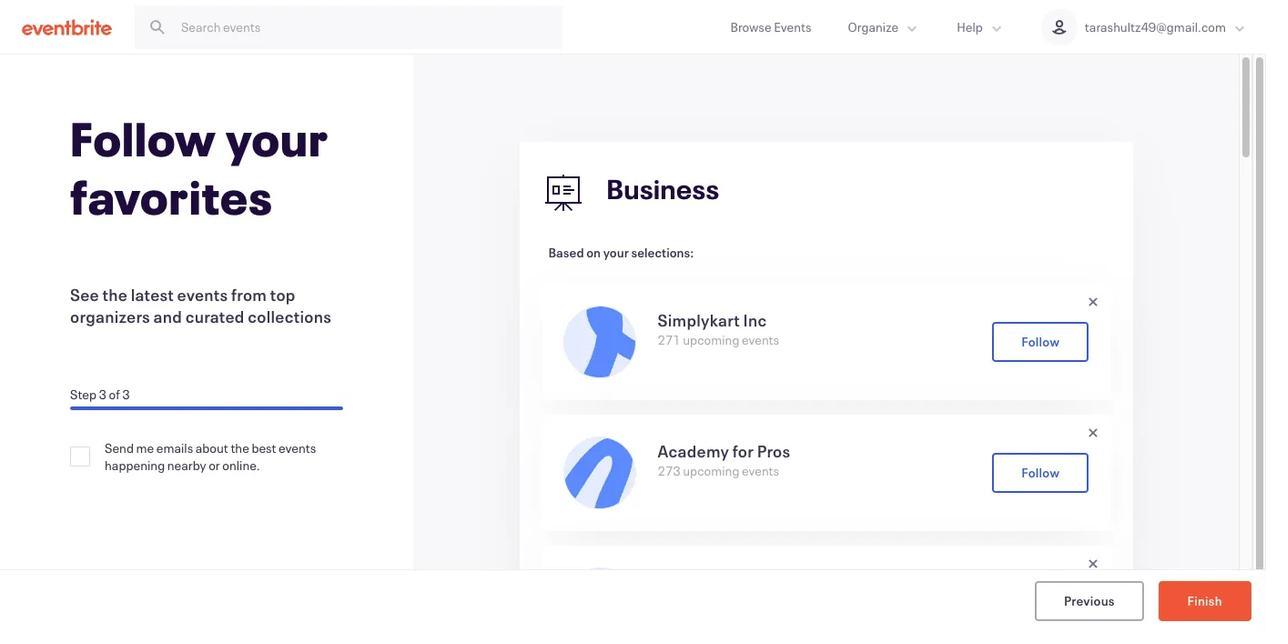 Task type: describe. For each thing, give the bounding box(es) containing it.
step
[[70, 386, 97, 403]]

favorites
[[70, 166, 273, 228]]

latest
[[131, 284, 174, 306]]

follow your favorites
[[70, 107, 329, 228]]

selections:
[[631, 244, 694, 261]]

browse
[[731, 18, 772, 36]]

based
[[549, 244, 584, 261]]

top
[[270, 284, 296, 306]]

academy for pros 273 upcoming events
[[658, 441, 791, 480]]

events inside 'academy for pros 273 upcoming events'
[[742, 463, 780, 480]]

browse events
[[731, 18, 812, 36]]

1 horizontal spatial your
[[603, 244, 629, 261]]

send me emails about the best events happening nearby or online.
[[105, 440, 316, 474]]

upcoming inside 'academy for pros 273 upcoming events'
[[683, 463, 740, 480]]

271
[[658, 331, 681, 349]]

collections
[[248, 306, 332, 328]]

events inside send me emails about the best events happening nearby or online.
[[279, 440, 316, 457]]

send
[[105, 440, 134, 457]]

1 3 from the left
[[99, 386, 106, 403]]

best
[[252, 440, 276, 457]]

inc
[[744, 310, 767, 331]]

2 3 from the left
[[122, 386, 130, 403]]

for
[[733, 441, 754, 463]]

see
[[70, 284, 99, 306]]

organize
[[848, 18, 899, 36]]

about
[[196, 440, 228, 457]]

and
[[153, 306, 182, 328]]

finish button
[[1159, 582, 1252, 622]]

from
[[231, 284, 267, 306]]

curated
[[185, 306, 245, 328]]

browse events link
[[713, 0, 830, 54]]

events inside see the latest events from top organizers and curated collections
[[177, 284, 228, 306]]

eventbrite image
[[22, 18, 112, 36]]

events inside the simplykart inc 271 upcoming events
[[742, 331, 780, 349]]

online.
[[222, 457, 260, 474]]



Task type: vqa. For each thing, say whether or not it's contained in the screenshot.
"Center" at the right top
no



Task type: locate. For each thing, give the bounding box(es) containing it.
2 follow button from the top
[[993, 453, 1090, 494]]

see the latest events from top organizers and curated collections
[[70, 284, 332, 328]]

0 vertical spatial follow button
[[993, 322, 1090, 362]]

organizers
[[70, 306, 150, 328]]

follow for follow "button" for simplykart inc
[[1022, 333, 1060, 350]]

1 vertical spatial follow
[[1022, 333, 1060, 350]]

simplykart
[[658, 310, 740, 331]]

1 horizontal spatial the
[[231, 440, 249, 457]]

previous
[[1064, 592, 1115, 610]]

3 left of
[[99, 386, 106, 403]]

0 horizontal spatial 3
[[99, 386, 106, 403]]

events left from
[[177, 284, 228, 306]]

2 vertical spatial follow
[[1022, 464, 1060, 481]]

me
[[136, 440, 154, 457]]

upcoming right 273
[[683, 463, 740, 480]]

events right best
[[279, 440, 316, 457]]

upcoming inside the simplykart inc 271 upcoming events
[[683, 331, 740, 349]]

0 vertical spatial upcoming
[[683, 331, 740, 349]]

3 right of
[[122, 386, 130, 403]]

on
[[587, 244, 601, 261]]

events
[[177, 284, 228, 306], [742, 331, 780, 349], [279, 440, 316, 457], [742, 463, 780, 480]]

1 vertical spatial the
[[231, 440, 249, 457]]

1 upcoming from the top
[[683, 331, 740, 349]]

events
[[774, 18, 812, 36]]

1 vertical spatial upcoming
[[683, 463, 740, 480]]

0 vertical spatial your
[[226, 107, 329, 169]]

organize link
[[830, 0, 939, 54]]

tarashultz49@gmail.com link
[[1023, 0, 1267, 54]]

pros
[[757, 441, 791, 463]]

the inside send me emails about the best events happening nearby or online.
[[231, 440, 249, 457]]

help link
[[939, 0, 1023, 54]]

follow button for simplykart inc
[[993, 322, 1090, 362]]

0 vertical spatial follow
[[70, 107, 216, 169]]

nearby
[[167, 457, 206, 474]]

step 3 of 3
[[70, 386, 130, 403]]

upcoming
[[683, 331, 740, 349], [683, 463, 740, 480]]

1 horizontal spatial 3
[[122, 386, 130, 403]]

0 horizontal spatial the
[[102, 284, 128, 306]]

progressbar progress bar
[[70, 407, 343, 411]]

previous button
[[1035, 582, 1144, 622]]

based on your selections:
[[549, 244, 694, 261]]

1 vertical spatial follow button
[[993, 453, 1090, 494]]

emails
[[156, 440, 193, 457]]

the inside see the latest events from top organizers and curated collections
[[102, 284, 128, 306]]

follow
[[70, 107, 216, 169], [1022, 333, 1060, 350], [1022, 464, 1060, 481]]

finish
[[1188, 592, 1223, 610]]

follow inside follow your favorites
[[70, 107, 216, 169]]

0 horizontal spatial your
[[226, 107, 329, 169]]

follow button
[[993, 322, 1090, 362], [993, 453, 1090, 494]]

your
[[226, 107, 329, 169], [603, 244, 629, 261]]

the left best
[[231, 440, 249, 457]]

help
[[957, 18, 983, 36]]

the
[[102, 284, 128, 306], [231, 440, 249, 457]]

the right see
[[102, 284, 128, 306]]

tarashultz49@gmail.com
[[1085, 18, 1227, 36]]

of
[[109, 386, 120, 403]]

academy
[[658, 441, 730, 463]]

upcoming right 271
[[683, 331, 740, 349]]

business
[[607, 172, 720, 207]]

1 vertical spatial your
[[603, 244, 629, 261]]

follow button for academy for pros
[[993, 453, 1090, 494]]

events right the simplykart
[[742, 331, 780, 349]]

0 vertical spatial the
[[102, 284, 128, 306]]

or
[[209, 457, 220, 474]]

follow for follow your favorites
[[70, 107, 216, 169]]

happening
[[105, 457, 165, 474]]

follow for follow "button" associated with academy for pros
[[1022, 464, 1060, 481]]

1 follow button from the top
[[993, 322, 1090, 362]]

273
[[658, 463, 681, 480]]

2 upcoming from the top
[[683, 463, 740, 480]]

simplykart inc 271 upcoming events
[[658, 310, 780, 349]]

events right the 'academy'
[[742, 463, 780, 480]]

your inside follow your favorites
[[226, 107, 329, 169]]

3
[[99, 386, 106, 403], [122, 386, 130, 403]]



